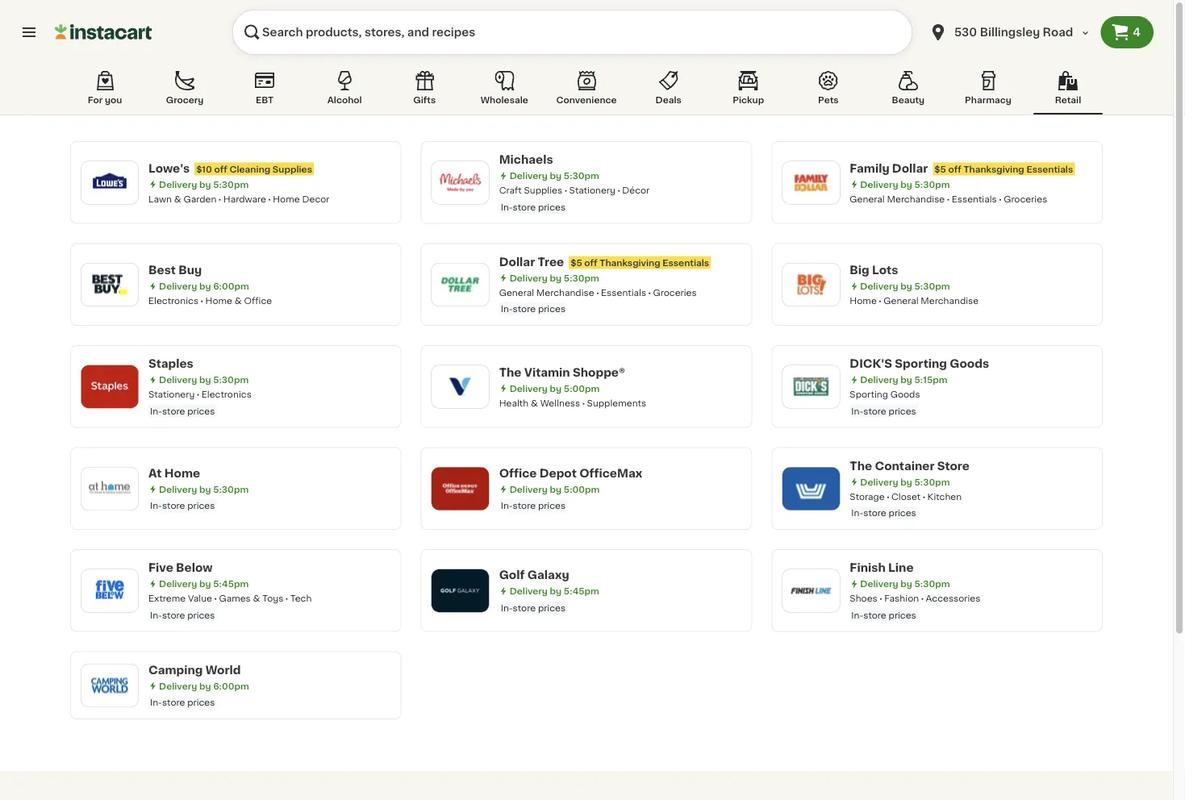 Task type: describe. For each thing, give the bounding box(es) containing it.
wellness
[[540, 398, 580, 407]]

supplements
[[587, 398, 646, 407]]

deals button
[[634, 68, 703, 115]]

off inside 'lowe's $10 off cleaning supplies'
[[214, 164, 227, 173]]

5:30pm for the container store
[[914, 478, 950, 486]]

pickup
[[733, 96, 764, 104]]

container
[[875, 460, 935, 472]]

staples
[[148, 358, 193, 370]]

five
[[148, 562, 173, 574]]

office depot officemax logo image
[[439, 468, 481, 510]]

fashion
[[884, 594, 919, 603]]

garden
[[184, 194, 217, 203]]

shoes fashion accessories in-store prices
[[850, 594, 981, 620]]

buy
[[178, 264, 202, 276]]

shoppe®
[[573, 366, 625, 378]]

0 horizontal spatial dollar
[[499, 256, 535, 267]]

$5 for family dollar
[[935, 164, 946, 173]]

ebt button
[[230, 68, 299, 115]]

office depot officemax
[[499, 468, 642, 479]]

line
[[888, 562, 914, 574]]

world
[[206, 664, 241, 676]]

retail button
[[1033, 68, 1103, 115]]

4 button
[[1101, 16, 1154, 48]]

dick's sporting goods
[[850, 358, 989, 370]]

2 530 billingsley road button from the left
[[929, 10, 1091, 55]]

5:45pm for below
[[213, 580, 249, 589]]

kitchen
[[927, 492, 962, 501]]

extreme value games & toys tech in-store prices
[[148, 594, 312, 620]]

delivery for michaels
[[510, 171, 548, 180]]

family
[[850, 162, 890, 174]]

prices inside extreme value games & toys tech in-store prices
[[187, 611, 215, 620]]

in- inside sporting goods in-store prices
[[851, 407, 863, 415]]

gifts
[[413, 96, 436, 104]]

golf
[[499, 570, 525, 581]]

5:30pm for staples
[[213, 376, 249, 384]]

golf galaxy logo image
[[439, 570, 481, 612]]

6:00pm for buy
[[213, 282, 249, 291]]

5:30pm for big lots
[[914, 282, 950, 291]]

delivery for finish line
[[860, 580, 898, 589]]

stationery inside craft supplies stationery décor in-store prices
[[569, 186, 615, 195]]

deals
[[656, 96, 682, 104]]

prices inside "stationery electronics in-store prices"
[[187, 407, 215, 415]]

4
[[1133, 27, 1141, 38]]

5:00pm for officemax
[[564, 485, 600, 494]]

road
[[1043, 27, 1073, 38]]

below
[[176, 562, 213, 574]]

pets
[[818, 96, 839, 104]]

pharmacy button
[[954, 68, 1023, 115]]

finish
[[850, 562, 886, 574]]

Search field
[[232, 10, 912, 55]]

delivery by 6:00pm for buy
[[159, 282, 249, 291]]

by for office depot officemax
[[550, 485, 562, 494]]

delivery by 5:30pm up garden
[[159, 180, 249, 189]]

decor
[[302, 194, 330, 203]]

the container store logo image
[[790, 468, 832, 510]]

delivery by 5:30pm for at home
[[159, 485, 249, 494]]

toys
[[262, 594, 283, 603]]

delivery for the vitamin shoppe®
[[510, 384, 548, 393]]

you
[[105, 96, 122, 104]]

pickup button
[[714, 68, 783, 115]]

delivery by 5:45pm for golf galaxy
[[510, 587, 599, 596]]

by for the vitamin shoppe®
[[550, 384, 562, 393]]

merchandise up dick's sporting goods
[[921, 296, 979, 305]]

vitamin
[[524, 366, 570, 378]]

delivery for camping world
[[159, 682, 197, 691]]

for you
[[88, 96, 122, 104]]

lowe's
[[148, 162, 190, 174]]

by for finish line
[[901, 580, 912, 589]]

groceries for general merchandise essentials groceries in-store prices
[[653, 288, 697, 297]]

camping world
[[148, 664, 241, 676]]

delivery down lowe's
[[159, 180, 197, 189]]

supplies inside 'lowe's $10 off cleaning supplies'
[[273, 164, 312, 173]]

sporting inside sporting goods in-store prices
[[850, 390, 888, 399]]

pets button
[[794, 68, 863, 115]]

hardware
[[223, 194, 266, 203]]

stationery electronics in-store prices
[[148, 390, 252, 415]]

0 horizontal spatial electronics
[[148, 296, 199, 305]]

the container store
[[850, 460, 970, 472]]

essentials inside general merchandise essentials groceries in-store prices
[[601, 288, 646, 297]]

delivery for office depot officemax
[[510, 485, 548, 494]]

grocery
[[166, 96, 204, 104]]

in- down at
[[150, 501, 162, 510]]

in-store prices for home
[[150, 501, 215, 510]]

big lots logo image
[[790, 264, 832, 306]]

store down camping
[[162, 698, 185, 707]]

general merchandise essentials groceries in-store prices
[[499, 288, 697, 313]]

delivery by 5:00pm for vitamin
[[510, 384, 600, 393]]

store inside the storage closet kitchen in-store prices
[[863, 509, 886, 518]]

store down golf galaxy
[[513, 603, 536, 612]]

off for family dollar
[[948, 164, 962, 173]]

pharmacy
[[965, 96, 1012, 104]]

store inside "stationery electronics in-store prices"
[[162, 407, 185, 415]]

5:00pm for shoppe®
[[564, 384, 600, 393]]

shoes
[[850, 594, 878, 603]]

in- right "office depot officemax logo"
[[501, 501, 513, 510]]

tech
[[290, 594, 312, 603]]

in-store prices for depot
[[501, 501, 566, 510]]

best
[[148, 264, 176, 276]]

best buy
[[148, 264, 202, 276]]

depot
[[540, 468, 577, 479]]

store inside general merchandise essentials groceries in-store prices
[[513, 305, 536, 313]]

shop categories tab list
[[70, 68, 1103, 115]]

delivery by 5:30pm for michaels
[[510, 171, 599, 180]]

electronics inside "stationery electronics in-store prices"
[[201, 390, 252, 399]]

convenience
[[556, 96, 617, 104]]

electronics home & office
[[148, 296, 272, 305]]

prices inside shoes fashion accessories in-store prices
[[889, 611, 916, 620]]

the vitamin shoppe® logo image
[[439, 366, 481, 408]]

delivery for staples
[[159, 376, 197, 384]]

for you button
[[70, 68, 140, 115]]

dick's
[[850, 358, 892, 370]]

5:30pm for michaels
[[564, 171, 599, 180]]

games
[[219, 594, 251, 603]]

prices down camping world
[[187, 698, 215, 707]]

in- inside craft supplies stationery décor in-store prices
[[501, 203, 513, 211]]

delivery for at home
[[159, 485, 197, 494]]

lots
[[872, 264, 898, 276]]

by for golf galaxy
[[550, 587, 562, 596]]

décor
[[622, 186, 650, 195]]

by for the container store
[[901, 478, 912, 486]]

five below
[[148, 562, 213, 574]]

$5 for dollar tree
[[571, 258, 582, 267]]

by up "general merchandise essentials groceries"
[[901, 180, 912, 189]]

lawn
[[148, 194, 172, 203]]

prices inside sporting goods in-store prices
[[889, 407, 916, 415]]

lowe's logo image
[[89, 162, 131, 204]]

in- inside shoes fashion accessories in-store prices
[[851, 611, 863, 620]]

value
[[188, 594, 212, 603]]

in-store prices for world
[[150, 698, 215, 707]]

the for the container store
[[850, 460, 872, 472]]

michaels
[[499, 154, 553, 165]]

1 horizontal spatial goods
[[950, 358, 989, 370]]

in- down camping
[[150, 698, 162, 707]]

the vitamin shoppe®
[[499, 366, 625, 378]]

grocery button
[[150, 68, 219, 115]]

in-store prices for galaxy
[[501, 603, 566, 612]]

store down at home
[[162, 501, 185, 510]]

store inside extreme value games & toys tech in-store prices
[[162, 611, 185, 620]]

general merchandise essentials groceries
[[850, 194, 1047, 203]]

1 530 billingsley road button from the left
[[919, 10, 1101, 55]]

in- inside the storage closet kitchen in-store prices
[[851, 509, 863, 518]]

by for camping world
[[199, 682, 211, 691]]

thanksgiving for tree
[[600, 258, 660, 267]]

wholesale
[[481, 96, 528, 104]]

accessories
[[926, 594, 981, 603]]

big
[[850, 264, 869, 276]]

wholesale button
[[470, 68, 539, 115]]

five below logo image
[[89, 570, 131, 612]]

retail
[[1055, 96, 1081, 104]]

stationery inside "stationery electronics in-store prices"
[[148, 390, 195, 399]]

galaxy
[[527, 570, 569, 581]]



Task type: locate. For each thing, give the bounding box(es) containing it.
delivery by 5:30pm up fashion
[[860, 580, 950, 589]]

general inside general merchandise essentials groceries in-store prices
[[499, 288, 534, 297]]

store
[[513, 203, 536, 211], [513, 305, 536, 313], [162, 407, 185, 415], [863, 407, 886, 415], [162, 501, 185, 510], [513, 501, 536, 510], [863, 509, 886, 518], [513, 603, 536, 612], [162, 611, 185, 620], [863, 611, 886, 620], [162, 698, 185, 707]]

prices down value
[[187, 611, 215, 620]]

thanksgiving inside dollar tree $5 off thanksgiving essentials
[[600, 258, 660, 267]]

in- inside extreme value games & toys tech in-store prices
[[150, 611, 162, 620]]

thanksgiving up "general merchandise essentials groceries"
[[964, 164, 1024, 173]]

lowe's $10 off cleaning supplies
[[148, 162, 312, 174]]

6:00pm up the electronics home & office
[[213, 282, 249, 291]]

0 vertical spatial the
[[499, 366, 522, 378]]

1 horizontal spatial 5:45pm
[[564, 587, 599, 596]]

$5 inside dollar tree $5 off thanksgiving essentials
[[571, 258, 582, 267]]

in- right dollar tree logo
[[501, 305, 513, 313]]

michaels logo image
[[439, 162, 481, 204]]

general for general merchandise essentials groceries
[[850, 194, 885, 203]]

sporting goods in-store prices
[[850, 390, 920, 415]]

home general merchandise
[[850, 296, 979, 305]]

supplies inside craft supplies stationery décor in-store prices
[[524, 186, 562, 195]]

0 horizontal spatial goods
[[890, 390, 920, 399]]

closet
[[892, 492, 921, 501]]

0 horizontal spatial office
[[244, 296, 272, 305]]

convenience button
[[550, 68, 623, 115]]

by for staples
[[199, 376, 211, 384]]

dick's sporting goods logo image
[[790, 366, 832, 408]]

by for big lots
[[901, 282, 912, 291]]

store inside shoes fashion accessories in-store prices
[[863, 611, 886, 620]]

5:45pm
[[213, 580, 249, 589], [564, 587, 599, 596]]

1 vertical spatial office
[[499, 468, 537, 479]]

family dollar logo image
[[790, 162, 832, 204]]

0 vertical spatial stationery
[[569, 186, 615, 195]]

by for michaels
[[550, 171, 562, 180]]

1 vertical spatial 5:00pm
[[564, 485, 600, 494]]

in- down craft
[[501, 203, 513, 211]]

merchandise for general merchandise essentials groceries in-store prices
[[536, 288, 594, 297]]

prices
[[538, 203, 566, 211], [538, 305, 566, 313], [187, 407, 215, 415], [889, 407, 916, 415], [187, 501, 215, 510], [538, 501, 566, 510], [889, 509, 916, 518], [538, 603, 566, 612], [187, 611, 215, 620], [889, 611, 916, 620], [187, 698, 215, 707]]

0 vertical spatial dollar
[[892, 162, 928, 174]]

by up craft supplies stationery décor in-store prices
[[550, 171, 562, 180]]

1 horizontal spatial groceries
[[1004, 194, 1047, 203]]

5:30pm for at home
[[213, 485, 249, 494]]

merchandise down family dollar $5 off thanksgiving essentials
[[887, 194, 945, 203]]

store down "extreme"
[[162, 611, 185, 620]]

store down staples
[[162, 407, 185, 415]]

delivery by 5:30pm for finish line
[[860, 580, 950, 589]]

store down storage
[[863, 509, 886, 518]]

delivery for dick's sporting goods
[[860, 376, 898, 384]]

delivery by 5:45pm down galaxy
[[510, 587, 599, 596]]

groceries inside general merchandise essentials groceries in-store prices
[[653, 288, 697, 297]]

1 vertical spatial stationery
[[148, 390, 195, 399]]

at home logo image
[[89, 468, 131, 510]]

5:45pm for galaxy
[[564, 587, 599, 596]]

gifts button
[[390, 68, 459, 115]]

delivery by 5:00pm up wellness
[[510, 384, 600, 393]]

2 delivery by 6:00pm from the top
[[159, 682, 249, 691]]

delivery for golf galaxy
[[510, 587, 548, 596]]

finish line
[[850, 562, 914, 574]]

1 vertical spatial groceries
[[653, 288, 697, 297]]

store inside sporting goods in-store prices
[[863, 407, 886, 415]]

delivery down at home
[[159, 485, 197, 494]]

staples logo image
[[89, 366, 131, 408]]

camping
[[148, 664, 203, 676]]

by down "tree"
[[550, 273, 562, 282]]

1 vertical spatial $5
[[571, 258, 582, 267]]

1 vertical spatial sporting
[[850, 390, 888, 399]]

1 vertical spatial delivery by 5:00pm
[[510, 485, 600, 494]]

1 vertical spatial delivery by 6:00pm
[[159, 682, 249, 691]]

in- down the golf
[[501, 603, 513, 612]]

1 vertical spatial electronics
[[201, 390, 252, 399]]

off for dollar tree
[[584, 258, 598, 267]]

1 horizontal spatial the
[[850, 460, 872, 472]]

delivery by 5:30pm up closet at the bottom right of page
[[860, 478, 950, 486]]

delivery down finish line
[[860, 580, 898, 589]]

prices down at home
[[187, 501, 215, 510]]

delivery by 5:45pm for five below
[[159, 580, 249, 589]]

delivery by 5:30pm down at home
[[159, 485, 249, 494]]

tree
[[538, 256, 564, 267]]

prices down michaels
[[538, 203, 566, 211]]

in- down storage
[[851, 509, 863, 518]]

in- down "extreme"
[[150, 611, 162, 620]]

storage closet kitchen in-store prices
[[850, 492, 962, 518]]

by down camping world
[[199, 682, 211, 691]]

cleaning
[[230, 164, 270, 173]]

0 vertical spatial electronics
[[148, 296, 199, 305]]

1 horizontal spatial $5
[[935, 164, 946, 173]]

beauty
[[892, 96, 925, 104]]

delivery by 5:45pm up value
[[159, 580, 249, 589]]

by down at home
[[199, 485, 211, 494]]

530
[[954, 27, 977, 38]]

delivery down michaels
[[510, 171, 548, 180]]

delivery by 6:00pm up the electronics home & office
[[159, 282, 249, 291]]

golf galaxy
[[499, 570, 569, 581]]

0 vertical spatial sporting
[[895, 358, 947, 370]]

store
[[937, 460, 970, 472]]

1 6:00pm from the top
[[213, 282, 249, 291]]

by up home general merchandise
[[901, 282, 912, 291]]

1 horizontal spatial delivery by 5:45pm
[[510, 587, 599, 596]]

prices down "tree"
[[538, 305, 566, 313]]

by for dick's sporting goods
[[901, 376, 912, 384]]

in- inside "stationery electronics in-store prices"
[[150, 407, 162, 415]]

delivery by 5:30pm for staples
[[159, 376, 249, 384]]

off up "general merchandise essentials groceries"
[[948, 164, 962, 173]]

delivery by 5:30pm for big lots
[[860, 282, 950, 291]]

& inside extreme value games & toys tech in-store prices
[[253, 594, 260, 603]]

off inside family dollar $5 off thanksgiving essentials
[[948, 164, 962, 173]]

0 vertical spatial delivery by 6:00pm
[[159, 282, 249, 291]]

2 5:00pm from the top
[[564, 485, 600, 494]]

1 vertical spatial the
[[850, 460, 872, 472]]

5:15pm
[[914, 376, 948, 384]]

by down dick's sporting goods
[[901, 376, 912, 384]]

1 5:00pm from the top
[[564, 384, 600, 393]]

the
[[499, 366, 522, 378], [850, 460, 872, 472]]

delivery by 6:00pm down camping world
[[159, 682, 249, 691]]

best buy logo image
[[89, 264, 131, 306]]

dollar
[[892, 162, 928, 174], [499, 256, 535, 267]]

camping world logo image
[[89, 665, 131, 707]]

in-store prices down depot at the bottom of the page
[[501, 501, 566, 510]]

delivery by 5:30pm down family
[[860, 180, 950, 189]]

merchandise down "tree"
[[536, 288, 594, 297]]

instacart image
[[55, 23, 152, 42]]

&
[[174, 194, 181, 203], [235, 296, 242, 305], [531, 398, 538, 407], [253, 594, 260, 603]]

merchandise inside general merchandise essentials groceries in-store prices
[[536, 288, 594, 297]]

1 vertical spatial thanksgiving
[[600, 258, 660, 267]]

in- down 'dick's'
[[851, 407, 863, 415]]

delivery down camping
[[159, 682, 197, 691]]

prices down closet at the bottom right of page
[[889, 509, 916, 518]]

stationery
[[569, 186, 615, 195], [148, 390, 195, 399]]

health
[[499, 398, 529, 407]]

1 vertical spatial dollar
[[499, 256, 535, 267]]

delivery for best buy
[[159, 282, 197, 291]]

officemax
[[579, 468, 642, 479]]

dollar right family
[[892, 162, 928, 174]]

delivery for the container store
[[860, 478, 898, 486]]

by for five below
[[199, 580, 211, 589]]

the up storage
[[850, 460, 872, 472]]

health & wellness supplements
[[499, 398, 646, 407]]

0 horizontal spatial stationery
[[148, 390, 195, 399]]

delivery for five below
[[159, 580, 197, 589]]

6:00pm
[[213, 282, 249, 291], [213, 682, 249, 691]]

0 vertical spatial supplies
[[273, 164, 312, 173]]

store down craft
[[513, 203, 536, 211]]

delivery down 'dick's'
[[860, 376, 898, 384]]

delivery down family
[[860, 180, 898, 189]]

0 horizontal spatial thanksgiving
[[600, 258, 660, 267]]

$5
[[935, 164, 946, 173], [571, 258, 582, 267]]

sporting
[[895, 358, 947, 370], [850, 390, 888, 399]]

in-store prices down camping
[[150, 698, 215, 707]]

in-store prices down at home
[[150, 501, 215, 510]]

0 vertical spatial groceries
[[1004, 194, 1047, 203]]

1 vertical spatial supplies
[[524, 186, 562, 195]]

0 horizontal spatial delivery by 5:45pm
[[159, 580, 249, 589]]

0 vertical spatial delivery by 5:00pm
[[510, 384, 600, 393]]

storage
[[850, 492, 885, 501]]

1 delivery by 6:00pm from the top
[[159, 282, 249, 291]]

at
[[148, 468, 162, 479]]

by up the electronics home & office
[[199, 282, 211, 291]]

1 horizontal spatial thanksgiving
[[964, 164, 1024, 173]]

thanksgiving
[[964, 164, 1024, 173], [600, 258, 660, 267]]

5:00pm up health & wellness supplements
[[564, 384, 600, 393]]

5:30pm
[[564, 171, 599, 180], [213, 180, 249, 189], [914, 180, 950, 189], [564, 273, 599, 282], [914, 282, 950, 291], [213, 376, 249, 384], [914, 478, 950, 486], [213, 485, 249, 494], [914, 580, 950, 589]]

thanksgiving inside family dollar $5 off thanksgiving essentials
[[964, 164, 1024, 173]]

by up closet at the bottom right of page
[[901, 478, 912, 486]]

finish line logo image
[[790, 570, 832, 612]]

extreme
[[148, 594, 186, 603]]

delivery by 5:30pm down "tree"
[[510, 273, 599, 282]]

delivery down the best buy
[[159, 282, 197, 291]]

by for at home
[[199, 485, 211, 494]]

alcohol
[[327, 96, 362, 104]]

dollar left "tree"
[[499, 256, 535, 267]]

essentials inside family dollar $5 off thanksgiving essentials
[[1027, 164, 1073, 173]]

5:00pm down office depot officemax
[[564, 485, 600, 494]]

general
[[850, 194, 885, 203], [499, 288, 534, 297], [884, 296, 919, 305]]

off inside dollar tree $5 off thanksgiving essentials
[[584, 258, 598, 267]]

1 horizontal spatial dollar
[[892, 162, 928, 174]]

delivery down golf galaxy
[[510, 587, 548, 596]]

by up "stationery electronics in-store prices"
[[199, 376, 211, 384]]

0 horizontal spatial 5:45pm
[[213, 580, 249, 589]]

merchandise
[[887, 194, 945, 203], [536, 288, 594, 297], [921, 296, 979, 305]]

0 horizontal spatial groceries
[[653, 288, 697, 297]]

1 delivery by 5:00pm from the top
[[510, 384, 600, 393]]

1 horizontal spatial stationery
[[569, 186, 615, 195]]

delivery down five below
[[159, 580, 197, 589]]

0 vertical spatial goods
[[950, 358, 989, 370]]

ebt
[[256, 96, 274, 104]]

None search field
[[232, 10, 912, 55]]

dollar tree logo image
[[439, 264, 481, 306]]

prices down fashion
[[889, 611, 916, 620]]

by up fashion
[[901, 580, 912, 589]]

by up wellness
[[550, 384, 562, 393]]

prices down galaxy
[[538, 603, 566, 612]]

$5 up "general merchandise essentials groceries"
[[935, 164, 946, 173]]

by up value
[[199, 580, 211, 589]]

prices inside general merchandise essentials groceries in-store prices
[[538, 305, 566, 313]]

2 horizontal spatial off
[[948, 164, 962, 173]]

5:45pm up games
[[213, 580, 249, 589]]

alcohol button
[[310, 68, 379, 115]]

off up general merchandise essentials groceries in-store prices on the top of the page
[[584, 258, 598, 267]]

1 vertical spatial 6:00pm
[[213, 682, 249, 691]]

0 horizontal spatial $5
[[571, 258, 582, 267]]

delivery down staples
[[159, 376, 197, 384]]

prices down depot at the bottom of the page
[[538, 501, 566, 510]]

1 vertical spatial goods
[[890, 390, 920, 399]]

0 vertical spatial 5:00pm
[[564, 384, 600, 393]]

supplies
[[273, 164, 312, 173], [524, 186, 562, 195]]

delivery by 6:00pm for world
[[159, 682, 249, 691]]

sporting down 'dick's'
[[850, 390, 888, 399]]

$5 inside family dollar $5 off thanksgiving essentials
[[935, 164, 946, 173]]

lawn & garden hardware home decor
[[148, 194, 330, 203]]

prices down staples
[[187, 407, 215, 415]]

1 horizontal spatial off
[[584, 258, 598, 267]]

6:00pm for world
[[213, 682, 249, 691]]

delivery by 5:30pm up "stationery electronics in-store prices"
[[159, 376, 249, 384]]

in- inside general merchandise essentials groceries in-store prices
[[501, 305, 513, 313]]

by down depot at the bottom of the page
[[550, 485, 562, 494]]

1 horizontal spatial office
[[499, 468, 537, 479]]

530 billingsley road
[[954, 27, 1073, 38]]

groceries
[[1004, 194, 1047, 203], [653, 288, 697, 297]]

1 horizontal spatial supplies
[[524, 186, 562, 195]]

2 delivery by 5:00pm from the top
[[510, 485, 600, 494]]

delivery by 5:30pm up home general merchandise
[[860, 282, 950, 291]]

general down lots
[[884, 296, 919, 305]]

delivery by 5:30pm
[[510, 171, 599, 180], [159, 180, 249, 189], [860, 180, 950, 189], [510, 273, 599, 282], [860, 282, 950, 291], [159, 376, 249, 384], [860, 478, 950, 486], [159, 485, 249, 494], [860, 580, 950, 589]]

thanksgiving for dollar
[[964, 164, 1024, 173]]

groceries down family dollar $5 off thanksgiving essentials
[[1004, 194, 1047, 203]]

store down "shoes"
[[863, 611, 886, 620]]

delivery down big lots at the right
[[860, 282, 898, 291]]

craft supplies stationery décor in-store prices
[[499, 186, 650, 211]]

0 vertical spatial thanksgiving
[[964, 164, 1024, 173]]

store up the vitamin
[[513, 305, 536, 313]]

store down office depot officemax
[[513, 501, 536, 510]]

prices down the delivery by 5:15pm
[[889, 407, 916, 415]]

5:30pm for finish line
[[914, 580, 950, 589]]

delivery by 5:45pm
[[159, 580, 249, 589], [510, 587, 599, 596]]

groceries for general merchandise essentials groceries
[[1004, 194, 1047, 203]]

delivery down "tree"
[[510, 273, 548, 282]]

0 horizontal spatial sporting
[[850, 390, 888, 399]]

0 horizontal spatial supplies
[[273, 164, 312, 173]]

supplies up decor
[[273, 164, 312, 173]]

the up health
[[499, 366, 522, 378]]

0 vertical spatial $5
[[935, 164, 946, 173]]

530 billingsley road button
[[919, 10, 1101, 55], [929, 10, 1091, 55]]

essentials inside dollar tree $5 off thanksgiving essentials
[[663, 258, 709, 267]]

at home
[[148, 468, 200, 479]]

delivery by 5:00pm for depot
[[510, 485, 600, 494]]

store inside craft supplies stationery décor in-store prices
[[513, 203, 536, 211]]

essentials
[[1027, 164, 1073, 173], [952, 194, 997, 203], [663, 258, 709, 267], [601, 288, 646, 297]]

delivery up health
[[510, 384, 548, 393]]

merchandise for general merchandise essentials groceries
[[887, 194, 945, 203]]

delivery by 5:30pm for the container store
[[860, 478, 950, 486]]

delivery by 5:15pm
[[860, 376, 948, 384]]

family dollar $5 off thanksgiving essentials
[[850, 162, 1073, 174]]

2 6:00pm from the top
[[213, 682, 249, 691]]

prices inside the storage closet kitchen in-store prices
[[889, 509, 916, 518]]

by
[[550, 171, 562, 180], [199, 180, 211, 189], [901, 180, 912, 189], [550, 273, 562, 282], [199, 282, 211, 291], [901, 282, 912, 291], [199, 376, 211, 384], [901, 376, 912, 384], [550, 384, 562, 393], [901, 478, 912, 486], [199, 485, 211, 494], [550, 485, 562, 494], [199, 580, 211, 589], [901, 580, 912, 589], [550, 587, 562, 596], [199, 682, 211, 691]]

0 horizontal spatial the
[[499, 366, 522, 378]]

dollar tree $5 off thanksgiving essentials
[[499, 256, 709, 267]]

delivery down depot at the bottom of the page
[[510, 485, 548, 494]]

in-store prices
[[150, 501, 215, 510], [501, 501, 566, 510], [501, 603, 566, 612], [150, 698, 215, 707]]

1 horizontal spatial sporting
[[895, 358, 947, 370]]

the for the vitamin shoppe®
[[499, 366, 522, 378]]

goods inside sporting goods in-store prices
[[890, 390, 920, 399]]

0 vertical spatial 6:00pm
[[213, 282, 249, 291]]

stationery left décor
[[569, 186, 615, 195]]

0 vertical spatial office
[[244, 296, 272, 305]]

big lots
[[850, 264, 898, 276]]

general for general merchandise essentials groceries in-store prices
[[499, 288, 534, 297]]

general down family
[[850, 194, 885, 203]]

thanksgiving up general merchandise essentials groceries in-store prices on the top of the page
[[600, 258, 660, 267]]

by down $10
[[199, 180, 211, 189]]

groceries down dollar tree $5 off thanksgiving essentials
[[653, 288, 697, 297]]

0 horizontal spatial off
[[214, 164, 227, 173]]

general right dollar tree logo
[[499, 288, 534, 297]]

delivery by 5:00pm down depot at the bottom of the page
[[510, 485, 600, 494]]

billingsley
[[980, 27, 1040, 38]]

office
[[244, 296, 272, 305], [499, 468, 537, 479]]

beauty button
[[874, 68, 943, 115]]

delivery by 5:00pm
[[510, 384, 600, 393], [510, 485, 600, 494]]

delivery for big lots
[[860, 282, 898, 291]]

prices inside craft supplies stationery décor in-store prices
[[538, 203, 566, 211]]

1 horizontal spatial electronics
[[201, 390, 252, 399]]

$10
[[196, 164, 212, 173]]

6:00pm down world on the left bottom
[[213, 682, 249, 691]]

by for best buy
[[199, 282, 211, 291]]



Task type: vqa. For each thing, say whether or not it's contained in the screenshot.


